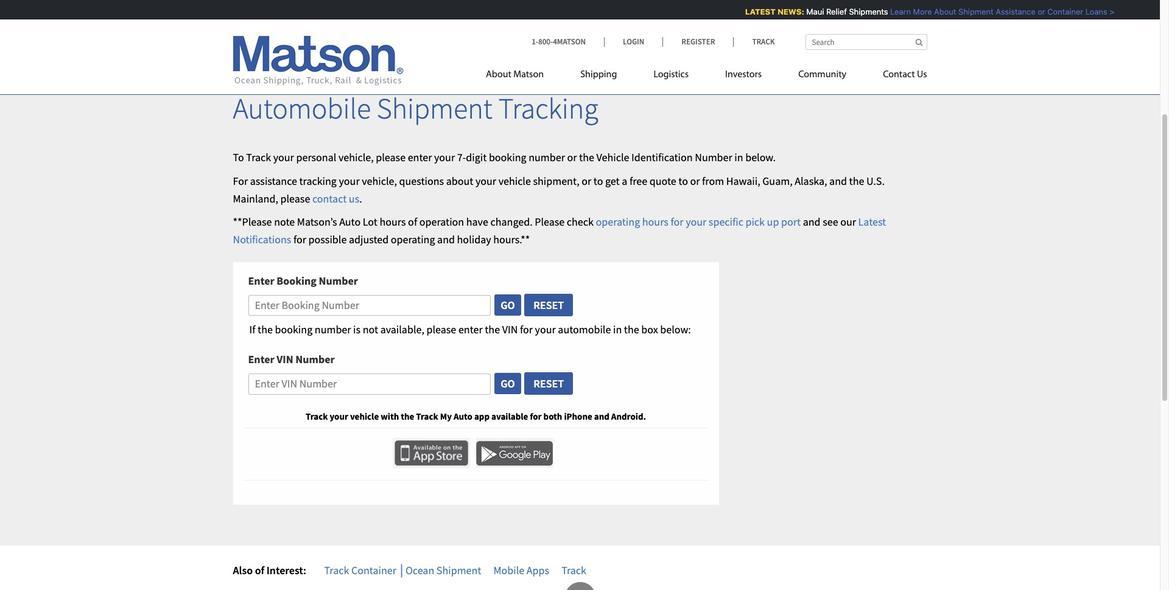 Task type: locate. For each thing, give the bounding box(es) containing it.
contact
[[312, 192, 347, 206]]

0 horizontal spatial adjusted
[[349, 233, 389, 247]]

enter
[[248, 274, 275, 288], [248, 353, 275, 367]]

check
[[776, 7, 798, 16], [567, 215, 594, 229]]

number
[[695, 150, 733, 164], [319, 274, 358, 288], [296, 353, 335, 367]]

assistance
[[250, 174, 297, 188]]

hours left 'posted'
[[962, 7, 982, 16]]

track link down latest at the right
[[734, 37, 775, 47]]

Enter Booking Number text field
[[248, 295, 491, 316]]

vehicle, for questions
[[362, 174, 397, 188]]

1 horizontal spatial operating
[[596, 215, 640, 229]]

2 horizontal spatial operating
[[880, 7, 915, 16]]

0 horizontal spatial enter
[[408, 150, 432, 164]]

2 vertical spatial shipment
[[437, 564, 482, 578]]

booking
[[489, 150, 527, 164], [275, 323, 313, 337]]

up
[[675, 7, 686, 16]]

1 to from the left
[[594, 174, 603, 188]]

booking up enter vin number
[[275, 323, 313, 337]]

possible
[[813, 7, 844, 16], [309, 233, 347, 247]]

tracking
[[299, 174, 337, 188]]

0 vertical spatial vehicle,
[[339, 150, 374, 164]]

quote
[[650, 174, 677, 188]]

check down for assistance tracking your vehicle, questions about your vehicle shipment, or to get a free quote to or from hawaii, guam, alaska, and the u.s. mainland, please at the top of the page
[[567, 215, 594, 229]]

for left relief
[[801, 7, 811, 16]]

convertible car at beach during sunset. car shipping by matson to hawaii, alaska and guam. image
[[0, 0, 1161, 68]]

number up from
[[695, 150, 733, 164]]

vehicle, right personal
[[339, 150, 374, 164]]

1 vertical spatial enter
[[459, 323, 483, 337]]

1-800-4matson link
[[532, 37, 604, 47]]

1 vertical spatial about
[[486, 70, 512, 80]]

latest notifications link
[[233, 215, 887, 247]]

1 horizontal spatial holiday
[[933, 7, 959, 16]]

2 horizontal spatial hours
[[962, 7, 982, 16]]

hours for adjusted
[[962, 7, 982, 16]]

possible right news:
[[813, 7, 844, 16]]

shipment,
[[533, 174, 580, 188]]

Search search field
[[806, 34, 928, 50]]

1 horizontal spatial enter
[[459, 323, 483, 337]]

1 horizontal spatial please
[[376, 150, 406, 164]]

0 vertical spatial enter
[[408, 150, 432, 164]]

number for enter booking number
[[319, 274, 358, 288]]

investors link
[[707, 64, 781, 89]]

in left below.
[[735, 150, 744, 164]]

0 horizontal spatial please
[[535, 215, 565, 229]]

vehicle
[[499, 174, 531, 188], [350, 411, 379, 423]]

1 vertical spatial container
[[351, 564, 397, 578]]

number up shipment,
[[529, 150, 565, 164]]

or
[[1036, 7, 1044, 16], [568, 150, 577, 164], [582, 174, 592, 188], [691, 174, 700, 188]]

0 horizontal spatial hours
[[380, 215, 406, 229]]

in
[[735, 150, 744, 164], [613, 323, 622, 337]]

and inside for assistance tracking your vehicle, questions about your vehicle shipment, or to get a free quote to or from hawaii, guam, alaska, and the u.s. mainland, please
[[830, 174, 847, 188]]

0 horizontal spatial in
[[613, 323, 622, 337]]

enter left 'booking'
[[248, 274, 275, 288]]

1 vertical spatial number
[[315, 323, 351, 337]]

number up enter vin number "text field"
[[296, 353, 335, 367]]

.
[[360, 192, 362, 206]]

for possible adjusted operating and holiday hours.**
[[291, 233, 530, 247]]

enter down if
[[248, 353, 275, 367]]

please left news:
[[750, 7, 774, 16]]

1 vertical spatial operating
[[596, 215, 640, 229]]

for down note
[[294, 233, 306, 247]]

1 enter from the top
[[248, 274, 275, 288]]

1 horizontal spatial vehicle
[[499, 174, 531, 188]]

2 to from the left
[[679, 174, 688, 188]]

hawaii,
[[727, 174, 761, 188]]

0 vertical spatial holiday
[[933, 7, 959, 16]]

about left matson
[[486, 70, 512, 80]]

track your vehicle with the track my auto app available for both iphone and android.
[[306, 411, 646, 423]]

of
[[408, 215, 417, 229], [255, 564, 265, 578]]

hours
[[962, 7, 982, 16], [380, 215, 406, 229], [643, 215, 669, 229]]

0 vertical spatial in
[[735, 150, 744, 164]]

1 vertical spatial booking
[[275, 323, 313, 337]]

the
[[579, 150, 595, 164], [850, 174, 865, 188], [258, 323, 273, 337], [485, 323, 500, 337], [624, 323, 639, 337], [401, 411, 414, 423]]

number left is
[[315, 323, 351, 337]]

latest
[[744, 7, 774, 16]]

and
[[917, 7, 931, 16], [830, 174, 847, 188], [803, 215, 821, 229], [437, 233, 455, 247], [594, 411, 610, 423]]

vehicle, up the .
[[362, 174, 397, 188]]

1 horizontal spatial auto
[[454, 411, 473, 423]]

enter
[[408, 150, 432, 164], [459, 323, 483, 337]]

0 horizontal spatial number
[[315, 323, 351, 337]]

1 horizontal spatial number
[[529, 150, 565, 164]]

available
[[492, 411, 528, 423]]

hours right 'lot'
[[380, 215, 406, 229]]

1 vertical spatial in
[[613, 323, 622, 337]]

1 vertical spatial please
[[535, 215, 565, 229]]

holiday down have
[[457, 233, 491, 247]]

check left maui
[[776, 7, 798, 16]]

0 vertical spatial about
[[933, 7, 955, 16]]

0 vertical spatial booking
[[489, 150, 527, 164]]

apps
[[527, 564, 550, 578]]

1 horizontal spatial track link
[[734, 37, 775, 47]]

2 vertical spatial number
[[296, 353, 335, 367]]

please
[[376, 150, 406, 164], [281, 192, 310, 206], [427, 323, 457, 337]]

changed.
[[491, 215, 533, 229]]

or up shipment,
[[568, 150, 577, 164]]

about matson link
[[486, 64, 562, 89]]

1 vertical spatial please
[[281, 192, 310, 206]]

shipping
[[581, 70, 617, 80]]

0 horizontal spatial to
[[594, 174, 603, 188]]

shipment right │ocean in the bottom of the page
[[437, 564, 482, 578]]

shipment up 7-
[[377, 90, 493, 127]]

community link
[[781, 64, 865, 89]]

our
[[841, 215, 857, 229]]

1 vertical spatial auto
[[454, 411, 473, 423]]

auto left 'lot'
[[339, 215, 361, 229]]

for assistance tracking your vehicle, questions about your vehicle shipment, or to get a free quote to or from hawaii, guam, alaska, and the u.s. mainland, please
[[233, 174, 885, 206]]

1 vertical spatial holiday
[[457, 233, 491, 247]]

hours for changed.
[[643, 215, 669, 229]]

1 horizontal spatial booking
[[489, 150, 527, 164]]

holiday
[[933, 7, 959, 16], [457, 233, 491, 247]]

get
[[606, 174, 620, 188]]

operating hours for your specific pick up port link
[[596, 215, 801, 229]]

0 vertical spatial enter
[[248, 274, 275, 288]]

1 horizontal spatial adjusted
[[846, 7, 878, 16]]

not
[[363, 323, 378, 337]]

1 vertical spatial possible
[[309, 233, 347, 247]]

number for enter vin number
[[296, 353, 335, 367]]

0 horizontal spatial track link
[[562, 564, 587, 578]]

1 vertical spatial adjusted
[[349, 233, 389, 247]]

0 horizontal spatial auto
[[339, 215, 361, 229]]

adjusted down 'lot'
[[349, 233, 389, 247]]

u.s.
[[867, 174, 885, 188]]

mobile
[[494, 564, 525, 578]]

0 vertical spatial vin
[[502, 323, 518, 337]]

│ocean
[[399, 564, 435, 578]]

0 horizontal spatial booking
[[275, 323, 313, 337]]

2 enter from the top
[[248, 353, 275, 367]]

1 vertical spatial vehicle
[[350, 411, 379, 423]]

0 vertical spatial shipment
[[957, 7, 992, 16]]

below:
[[661, 323, 691, 337]]

1 vertical spatial enter
[[248, 353, 275, 367]]

1 horizontal spatial check
[[776, 7, 798, 16]]

holiday right more
[[933, 7, 959, 16]]

0 horizontal spatial of
[[255, 564, 265, 578]]

of right also
[[255, 564, 265, 578]]

800-
[[539, 37, 553, 47]]

learn more about shipment assistance or container loans > link
[[889, 7, 1113, 16]]

to right the quote
[[679, 174, 688, 188]]

0 horizontal spatial vin
[[277, 353, 293, 367]]

in left the box
[[613, 323, 622, 337]]

2 vertical spatial please
[[427, 323, 457, 337]]

0 vertical spatial please
[[750, 7, 774, 16]]

track container │ocean shipment link
[[324, 564, 482, 578]]

your up us at the top left of page
[[339, 174, 360, 188]]

None search field
[[806, 34, 928, 50]]

1 horizontal spatial possible
[[813, 7, 844, 16]]

vehicle down to track your personal vehicle, please enter your 7-digit booking number or the vehicle identification number in below.
[[499, 174, 531, 188]]

0 horizontal spatial please
[[281, 192, 310, 206]]

your down digit
[[476, 174, 497, 188]]

1 horizontal spatial vin
[[502, 323, 518, 337]]

0 horizontal spatial check
[[567, 215, 594, 229]]

0 vertical spatial vehicle
[[499, 174, 531, 188]]

0 horizontal spatial about
[[486, 70, 512, 80]]

please down for assistance tracking your vehicle, questions about your vehicle shipment, or to get a free quote to or from hawaii, guam, alaska, and the u.s. mainland, please at the top of the page
[[535, 215, 565, 229]]

container left loans
[[1046, 7, 1082, 16]]

>
[[1108, 7, 1113, 16]]

0 vertical spatial check
[[776, 7, 798, 16]]

note
[[274, 215, 295, 229]]

number up enter booking number text box at the left
[[319, 274, 358, 288]]

about
[[933, 7, 955, 16], [486, 70, 512, 80]]

have
[[467, 215, 489, 229]]

1 horizontal spatial container
[[1046, 7, 1082, 16]]

0 vertical spatial of
[[408, 215, 417, 229]]

and right alaska,
[[830, 174, 847, 188]]

auto right my
[[454, 411, 473, 423]]

track
[[753, 37, 775, 47], [246, 150, 271, 164], [306, 411, 328, 423], [416, 411, 438, 423], [324, 564, 349, 578], [562, 564, 587, 578]]

0 vertical spatial container
[[1046, 7, 1082, 16]]

shipment
[[957, 7, 992, 16], [377, 90, 493, 127], [437, 564, 482, 578]]

please right the available,
[[427, 323, 457, 337]]

1 horizontal spatial to
[[679, 174, 688, 188]]

1 horizontal spatial please
[[750, 7, 774, 16]]

0 vertical spatial operating
[[880, 7, 915, 16]]

1 vertical spatial shipment
[[377, 90, 493, 127]]

please up note
[[281, 192, 310, 206]]

0 vertical spatial auto
[[339, 215, 361, 229]]

to
[[594, 174, 603, 188], [679, 174, 688, 188]]

vehicle left 'with'
[[350, 411, 379, 423]]

and right iphone
[[594, 411, 610, 423]]

Enter VIN Number text field
[[248, 374, 491, 395]]

vehicle, inside for assistance tracking your vehicle, questions about your vehicle shipment, or to get a free quote to or from hawaii, guam, alaska, and the u.s. mainland, please
[[362, 174, 397, 188]]

about inside about matson 'link'
[[486, 70, 512, 80]]

about right more
[[933, 7, 955, 16]]

booking right digit
[[489, 150, 527, 164]]

1 vertical spatial vehicle,
[[362, 174, 397, 188]]

of up for possible adjusted operating and holiday hours.**
[[408, 215, 417, 229]]

0 vertical spatial please
[[376, 150, 406, 164]]

shipment left assistance
[[957, 7, 992, 16]]

auto
[[339, 215, 361, 229], [454, 411, 473, 423]]

see
[[823, 215, 839, 229]]

0 horizontal spatial operating
[[391, 233, 435, 247]]

posted
[[985, 7, 1010, 16]]

0 horizontal spatial holiday
[[457, 233, 491, 247]]

None button
[[524, 293, 574, 317], [494, 294, 522, 317], [524, 372, 574, 396], [494, 373, 522, 396], [524, 293, 574, 317], [494, 294, 522, 317], [524, 372, 574, 396], [494, 373, 522, 396]]

1 vertical spatial track link
[[562, 564, 587, 578]]

contact us .
[[312, 192, 362, 206]]

1 horizontal spatial hours
[[643, 215, 669, 229]]

container left │ocean in the bottom of the page
[[351, 564, 397, 578]]

hours down the quote
[[643, 215, 669, 229]]

relief
[[825, 7, 845, 16]]

adjusted right relief
[[846, 7, 878, 16]]

please up "questions"
[[376, 150, 406, 164]]

track link up backtop image
[[562, 564, 587, 578]]

possible down matson's
[[309, 233, 347, 247]]

your
[[273, 150, 294, 164], [434, 150, 455, 164], [339, 174, 360, 188], [476, 174, 497, 188], [686, 215, 707, 229], [535, 323, 556, 337], [330, 411, 348, 423]]

1 vertical spatial number
[[319, 274, 358, 288]]

search image
[[916, 38, 923, 46]]

to left the get
[[594, 174, 603, 188]]

port
[[782, 215, 801, 229]]

alaska,
[[795, 174, 828, 188]]

for
[[233, 174, 248, 188]]



Task type: describe. For each thing, give the bounding box(es) containing it.
if the booking number is not available, please enter the vin for your automobile in the box below:
[[249, 323, 691, 337]]

backtop image
[[565, 583, 596, 591]]

your left 7-
[[434, 150, 455, 164]]

0 horizontal spatial possible
[[309, 233, 347, 247]]

hours.**
[[494, 233, 530, 247]]

2 horizontal spatial please
[[427, 323, 457, 337]]

box
[[642, 323, 658, 337]]

a
[[622, 174, 628, 188]]

automobile shipment tracking
[[233, 90, 599, 127]]

vehicle
[[597, 150, 630, 164]]

off/picking
[[622, 7, 673, 16]]

vehicle, for please
[[339, 150, 374, 164]]

free
[[630, 174, 648, 188]]

enter for enter booking number
[[248, 274, 275, 288]]

loans
[[1084, 7, 1106, 16]]

mobile apps
[[494, 564, 550, 578]]

about matson
[[486, 70, 544, 80]]

1 horizontal spatial about
[[933, 7, 955, 16]]

your left automobile
[[535, 323, 556, 337]]

logistics
[[654, 70, 689, 80]]

tracking
[[499, 90, 599, 127]]

contact us link
[[865, 64, 928, 89]]

and left see
[[803, 215, 821, 229]]

**please note matson's auto lot hours of operation have changed. please check operating hours for your specific pick up port and see our
[[233, 215, 859, 229]]

and down operation
[[437, 233, 455, 247]]

dropping off/picking up your vehicle please check for possible adjusted operating and holiday hours posted under "latest notifications" before visiting 
[[577, 7, 1170, 16]]

us
[[349, 192, 360, 206]]

community
[[799, 70, 847, 80]]

digit
[[466, 150, 487, 164]]

latest news: maui relief shipments learn more about shipment assistance or container loans >
[[744, 7, 1113, 16]]

top menu navigation
[[486, 64, 928, 89]]

enter for enter vin number
[[248, 353, 275, 367]]

questions
[[399, 174, 444, 188]]

0 vertical spatial possible
[[813, 7, 844, 16]]

0 vertical spatial number
[[695, 150, 733, 164]]

and right learn
[[917, 7, 931, 16]]

from
[[703, 174, 724, 188]]

specific
[[709, 215, 744, 229]]

or left the get
[[582, 174, 592, 188]]

your down enter vin number "text field"
[[330, 411, 348, 423]]

the inside for assistance tracking your vehicle, questions about your vehicle shipment, or to get a free quote to or from hawaii, guam, alaska, and the u.s. mainland, please
[[850, 174, 865, 188]]

matson
[[514, 70, 544, 80]]

1-
[[532, 37, 539, 47]]

1 vertical spatial check
[[567, 215, 594, 229]]

0 vertical spatial adjusted
[[846, 7, 878, 16]]

automobile
[[233, 90, 371, 127]]

assistance
[[994, 7, 1034, 16]]

news:
[[776, 7, 803, 16]]

vehicle inside for assistance tracking your vehicle, questions about your vehicle shipment, or to get a free quote to or from hawaii, guam, alaska, and the u.s. mainland, please
[[499, 174, 531, 188]]

automobile
[[558, 323, 611, 337]]

up
[[767, 215, 779, 229]]

latest notifications
[[233, 215, 887, 247]]

register
[[682, 37, 716, 47]]

shipments
[[848, 7, 887, 16]]

contact
[[883, 70, 915, 80]]

vehicle
[[713, 7, 748, 16]]

your
[[688, 7, 711, 16]]

us
[[917, 70, 928, 80]]

for left automobile
[[520, 323, 533, 337]]

with
[[381, 411, 399, 423]]

blue matson logo with ocean, shipping, truck, rail and logistics written beneath it. image
[[233, 36, 404, 86]]

interest:
[[267, 564, 306, 578]]

iphone
[[564, 411, 593, 423]]

login link
[[604, 37, 663, 47]]

latest
[[859, 215, 887, 229]]

for down the quote
[[671, 215, 684, 229]]

0 vertical spatial number
[[529, 150, 565, 164]]

please inside for assistance tracking your vehicle, questions about your vehicle shipment, or to get a free quote to or from hawaii, guam, alaska, and the u.s. mainland, please
[[281, 192, 310, 206]]

guam,
[[763, 174, 793, 188]]

or left from
[[691, 174, 700, 188]]

1-800-4matson
[[532, 37, 586, 47]]

1 horizontal spatial in
[[735, 150, 744, 164]]

1 vertical spatial of
[[255, 564, 265, 578]]

shipping link
[[562, 64, 636, 89]]

logistics link
[[636, 64, 707, 89]]

0 vertical spatial track link
[[734, 37, 775, 47]]

4matson
[[553, 37, 586, 47]]

for left both
[[530, 411, 542, 423]]

operation
[[420, 215, 464, 229]]

my
[[440, 411, 452, 423]]

1 vertical spatial vin
[[277, 353, 293, 367]]

register link
[[663, 37, 734, 47]]

your left specific
[[686, 215, 707, 229]]

also of interest:
[[233, 564, 306, 578]]

matson's
[[297, 215, 337, 229]]

is
[[353, 323, 361, 337]]

identification
[[632, 150, 693, 164]]

or right under
[[1036, 7, 1044, 16]]

login
[[623, 37, 645, 47]]

"latest
[[1036, 7, 1063, 16]]

notifications
[[233, 233, 291, 247]]

more
[[912, 7, 931, 16]]

1 horizontal spatial of
[[408, 215, 417, 229]]

android.
[[612, 411, 646, 423]]

goolge play image
[[476, 439, 554, 469]]

learn
[[889, 7, 910, 16]]

visiting
[[1143, 7, 1170, 16]]

dropping
[[577, 7, 620, 16]]

contact us
[[883, 70, 928, 80]]

mainland,
[[233, 192, 278, 206]]

0 horizontal spatial container
[[351, 564, 397, 578]]

enter vin number
[[248, 353, 335, 367]]

before
[[1117, 7, 1141, 16]]

enter booking number
[[248, 274, 358, 288]]

2 vertical spatial operating
[[391, 233, 435, 247]]

pick
[[746, 215, 765, 229]]

investors
[[726, 70, 762, 80]]

app
[[475, 411, 490, 423]]

apple image
[[393, 439, 470, 469]]

if
[[249, 323, 256, 337]]

about
[[446, 174, 474, 188]]

0 horizontal spatial vehicle
[[350, 411, 379, 423]]

available,
[[381, 323, 425, 337]]

your up assistance
[[273, 150, 294, 164]]

**please
[[233, 215, 272, 229]]



Task type: vqa. For each thing, say whether or not it's contained in the screenshot.
rightmost enter
yes



